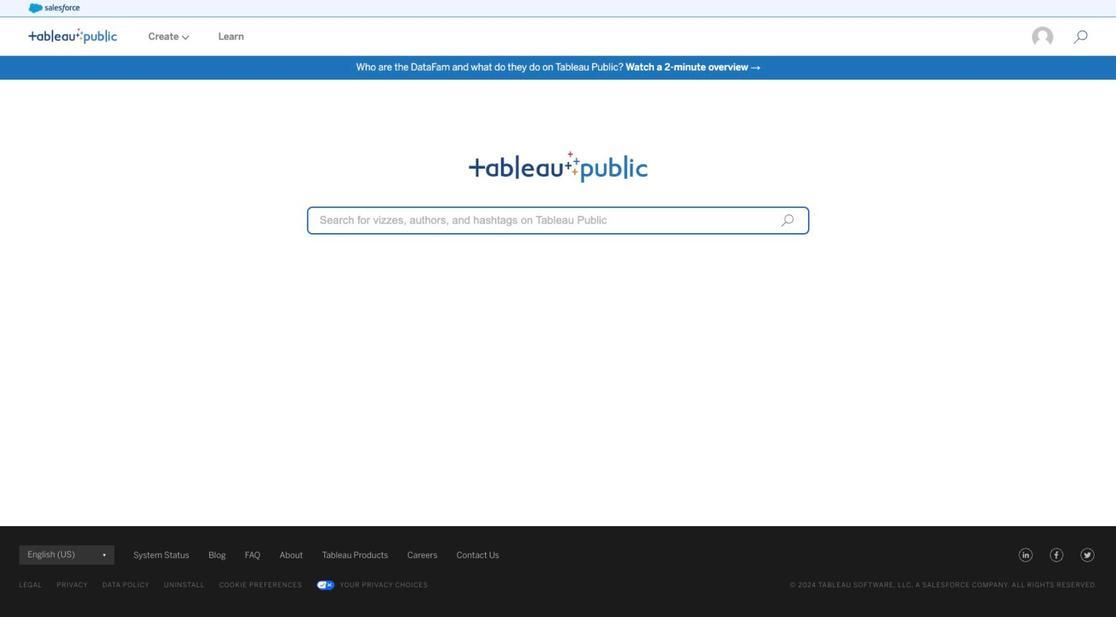 Task type: vqa. For each thing, say whether or not it's contained in the screenshot.
SALESFORCE LOGO
yes



Task type: locate. For each thing, give the bounding box(es) containing it.
search image
[[781, 214, 794, 227]]

gary.orlando image
[[1032, 26, 1055, 49]]

create image
[[179, 35, 190, 40]]

selected language element
[[28, 546, 106, 565]]

Search input field
[[307, 206, 810, 235]]



Task type: describe. For each thing, give the bounding box(es) containing it.
salesforce logo image
[[29, 4, 80, 13]]

logo image
[[29, 28, 117, 44]]

go to search image
[[1059, 30, 1102, 44]]



